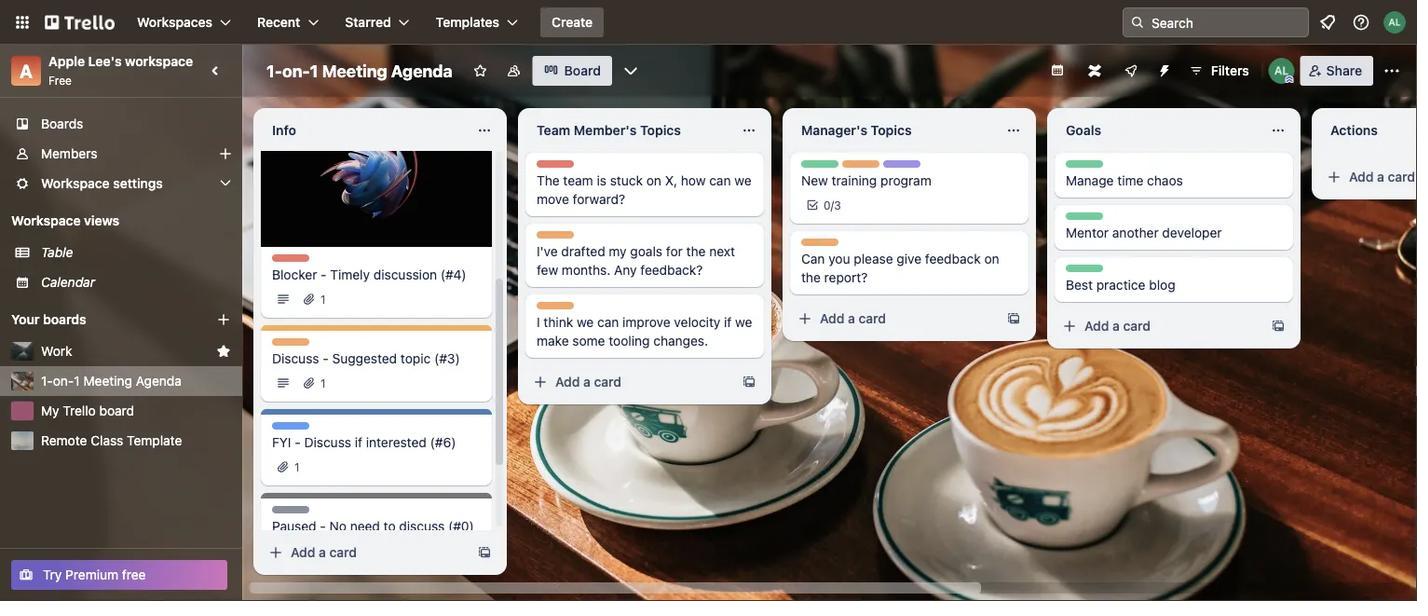 Task type: locate. For each thing, give the bounding box(es) containing it.
if right velocity
[[724, 314, 732, 330]]

color: green, title: "goal" element up 0
[[801, 160, 839, 174]]

card down report?
[[859, 311, 886, 326]]

topics up discuss reassign
[[871, 123, 912, 138]]

another
[[1113, 225, 1159, 240]]

goal inside 'goal mentor another developer'
[[1066, 213, 1090, 226]]

1 horizontal spatial topics
[[871, 123, 912, 138]]

- inside paused paused - no need to discuss (#0)
[[320, 519, 326, 534]]

- up color: black, title: "paused" element
[[295, 435, 301, 450]]

on inside blocker the team is stuck on x, how can we move forward?
[[646, 173, 662, 188]]

agenda left star or unstar board icon
[[391, 61, 453, 81]]

1 vertical spatial 1-on-1 meeting agenda
[[41, 373, 182, 389]]

a for drafted
[[583, 374, 591, 390]]

color: red, title: "blocker" element for the team is stuck on x, how can we move forward?
[[537, 160, 577, 174]]

can inside discuss i think we can improve velocity if we make some tooling changes.
[[597, 314, 619, 330]]

goal up 0
[[801, 161, 826, 174]]

add a card button
[[790, 304, 999, 334], [1055, 311, 1264, 341], [526, 367, 734, 397], [261, 538, 470, 567]]

color: red, title: "blocker" element up move
[[537, 160, 577, 174]]

1 vertical spatial on-
[[53, 373, 74, 389]]

0 vertical spatial workspace
[[41, 176, 110, 191]]

paused paused - no need to discuss (#0)
[[272, 507, 474, 534]]

x,
[[665, 173, 678, 188]]

color: blue, title: "fyi" element
[[272, 422, 309, 436]]

remote
[[41, 433, 87, 448]]

agenda inside the "board name" "text box"
[[391, 61, 453, 81]]

topics inside text field
[[640, 123, 681, 138]]

1 horizontal spatial agenda
[[391, 61, 453, 81]]

Goals text field
[[1055, 116, 1260, 145]]

blocker - timely discussion (#4) link
[[272, 266, 481, 284]]

goal mentor another developer
[[1066, 213, 1222, 240]]

color: green, title: "goal" element for manage
[[1066, 160, 1103, 174]]

workspace down the members
[[41, 176, 110, 191]]

add a card button for please
[[790, 304, 999, 334]]

0 vertical spatial on
[[646, 173, 662, 188]]

make
[[537, 333, 569, 349]]

workspace settings button
[[0, 169, 242, 198]]

- left timely on the left top of page
[[321, 267, 327, 282]]

1 horizontal spatial color: red, title: "blocker" element
[[537, 160, 577, 174]]

color: green, title: "goal" element down goals
[[1066, 160, 1103, 174]]

- inside discuss discuss - suggested topic (#3)
[[323, 351, 329, 366]]

topics
[[640, 123, 681, 138], [871, 123, 912, 138]]

blocker blocker - timely discussion (#4)
[[272, 255, 467, 282]]

color: orange, title: "discuss" element up make
[[537, 302, 579, 316]]

2 fyi from the top
[[272, 435, 291, 450]]

- for paused
[[320, 519, 326, 534]]

Actions text field
[[1319, 116, 1417, 145]]

goal down goals
[[1066, 161, 1090, 174]]

agenda up my trello board link
[[136, 373, 182, 389]]

manager's
[[801, 123, 868, 138]]

1 vertical spatial workspace
[[11, 213, 81, 228]]

meeting inside the "board name" "text box"
[[322, 61, 387, 81]]

workspace settings
[[41, 176, 163, 191]]

1 horizontal spatial on
[[985, 251, 1000, 267]]

1 vertical spatial 1-
[[41, 373, 53, 389]]

- inside the fyi fyi - discuss if interested (#6)
[[295, 435, 301, 450]]

0 horizontal spatial topics
[[640, 123, 681, 138]]

add a card down some
[[555, 374, 622, 390]]

- for discuss
[[323, 351, 329, 366]]

on- down 'recent' popup button
[[282, 61, 310, 81]]

workspace visible image
[[507, 63, 522, 78]]

color: red, title: "blocker" element left timely on the left top of page
[[272, 254, 313, 268]]

1 down 'recent' popup button
[[310, 61, 318, 81]]

a down report?
[[848, 311, 855, 326]]

discussion
[[373, 267, 437, 282]]

discuss up report?
[[801, 239, 844, 253]]

0 horizontal spatial color: red, title: "blocker" element
[[272, 254, 313, 268]]

0 vertical spatial create from template… image
[[1006, 311, 1021, 326]]

color: purple, title: "reassign" element
[[883, 160, 932, 174]]

0 horizontal spatial create from template… image
[[477, 545, 492, 560]]

color: orange, title: "discuss" element up few
[[537, 231, 579, 245]]

the down can
[[801, 270, 821, 285]]

paused
[[272, 507, 312, 520], [272, 519, 316, 534]]

on right feedback
[[985, 251, 1000, 267]]

create from template… image for can you please give feedback on the report?
[[1006, 311, 1021, 326]]

the inside discuss i've drafted my goals for the next few months. any feedback?
[[686, 244, 706, 259]]

add down best on the right top of page
[[1085, 318, 1109, 334]]

1 vertical spatial on
[[985, 251, 1000, 267]]

we
[[735, 173, 752, 188], [577, 314, 594, 330], [735, 314, 752, 330]]

a for you
[[848, 311, 855, 326]]

try premium free button
[[11, 560, 227, 590]]

add a card button down tooling
[[526, 367, 734, 397]]

create from template… image for i've drafted my goals for the next few months. any feedback?
[[742, 375, 757, 390]]

discuss left interested
[[304, 435, 351, 450]]

0 vertical spatial the
[[686, 244, 706, 259]]

tooling
[[609, 333, 650, 349]]

(#4)
[[441, 267, 467, 282]]

fyi fyi - discuss if interested (#6)
[[272, 423, 456, 450]]

0 horizontal spatial if
[[355, 435, 362, 450]]

1 vertical spatial the
[[801, 270, 821, 285]]

(#6)
[[430, 435, 456, 450]]

discuss down "manager's topics"
[[842, 161, 885, 174]]

discuss up make
[[537, 303, 579, 316]]

1 horizontal spatial create from template… image
[[742, 375, 757, 390]]

discuss can you please give feedback on the report?
[[801, 239, 1000, 285]]

add for mentor another developer
[[1085, 318, 1109, 334]]

try
[[43, 567, 62, 582]]

Manager's Topics text field
[[790, 116, 995, 145]]

a down some
[[583, 374, 591, 390]]

a for another
[[1113, 318, 1120, 334]]

move
[[537, 191, 569, 207]]

new training program link
[[801, 171, 1018, 190]]

card down the practice
[[1123, 318, 1151, 334]]

goal down "manage"
[[1066, 213, 1090, 226]]

team member's topics
[[537, 123, 681, 138]]

add a card down no on the bottom left of page
[[291, 545, 357, 560]]

can right how at the left top of page
[[709, 173, 731, 188]]

show menu image
[[1383, 62, 1402, 80]]

0 vertical spatial on-
[[282, 61, 310, 81]]

on left x,
[[646, 173, 662, 188]]

0 vertical spatial can
[[709, 173, 731, 188]]

workspaces button
[[126, 7, 242, 37]]

0 vertical spatial 1-on-1 meeting agenda
[[267, 61, 453, 81]]

lee's
[[88, 54, 122, 69]]

add a card button down blog
[[1055, 311, 1264, 341]]

-
[[321, 267, 327, 282], [323, 351, 329, 366], [295, 435, 301, 450], [320, 519, 326, 534]]

report?
[[824, 270, 868, 285]]

workspace for workspace views
[[11, 213, 81, 228]]

trello
[[63, 403, 96, 418]]

1- inside the "board name" "text box"
[[267, 61, 282, 81]]

- left no on the bottom left of page
[[320, 519, 326, 534]]

share
[[1327, 63, 1362, 78]]

workspace up table
[[11, 213, 81, 228]]

- inside the blocker blocker - timely discussion (#4)
[[321, 267, 327, 282]]

the right for
[[686, 244, 706, 259]]

on
[[646, 173, 662, 188], [985, 251, 1000, 267]]

discuss i think we can improve velocity if we make some tooling changes.
[[537, 303, 752, 349]]

1 vertical spatial create from template… image
[[742, 375, 757, 390]]

template
[[127, 433, 182, 448]]

0 vertical spatial meeting
[[322, 61, 387, 81]]

add a card button for my
[[526, 367, 734, 397]]

on inside "discuss can you please give feedback on the report?"
[[985, 251, 1000, 267]]

calendar link
[[41, 273, 231, 292]]

0 horizontal spatial meeting
[[83, 373, 132, 389]]

add board image
[[216, 312, 231, 327]]

meeting down starred
[[322, 61, 387, 81]]

try premium free
[[43, 567, 146, 582]]

add down color: black, title: "paused" element
[[291, 545, 315, 560]]

color: green, title: "goal" element
[[801, 160, 839, 174], [1066, 160, 1103, 174], [1066, 212, 1103, 226], [1066, 265, 1103, 279]]

0 vertical spatial if
[[724, 314, 732, 330]]

time
[[1118, 173, 1144, 188]]

create from template… image
[[1006, 311, 1021, 326], [742, 375, 757, 390], [477, 545, 492, 560]]

0 horizontal spatial agenda
[[136, 373, 182, 389]]

color: orange, title: "discuss" element for the
[[801, 239, 844, 253]]

manager's topics
[[801, 123, 912, 138]]

need
[[350, 519, 380, 534]]

boards
[[41, 116, 83, 131]]

color: red, title: "blocker" element
[[537, 160, 577, 174], [272, 254, 313, 268]]

table
[[41, 245, 73, 260]]

a down the practice
[[1113, 318, 1120, 334]]

goal inside goal best practice blog
[[1066, 266, 1090, 279]]

- left suggested
[[323, 351, 329, 366]]

discuss up few
[[537, 232, 579, 245]]

add down make
[[555, 374, 580, 390]]

1 vertical spatial can
[[597, 314, 619, 330]]

add a card down report?
[[820, 311, 886, 326]]

blocker the team is stuck on x, how can we move forward?
[[537, 161, 752, 207]]

1 horizontal spatial 1-
[[267, 61, 282, 81]]

1-
[[267, 61, 282, 81], [41, 373, 53, 389]]

color: green, title: "goal" element down "manage"
[[1066, 212, 1103, 226]]

back to home image
[[45, 7, 115, 37]]

topic
[[401, 351, 431, 366]]

0 horizontal spatial can
[[597, 314, 619, 330]]

1 topics from the left
[[640, 123, 681, 138]]

a
[[20, 60, 33, 82]]

1 down discuss discuss - suggested topic (#3)
[[321, 377, 326, 390]]

on- down work
[[53, 373, 74, 389]]

apple
[[48, 54, 85, 69]]

customize views image
[[621, 62, 640, 80]]

discuss discuss - suggested topic (#3)
[[272, 339, 460, 366]]

we right how at the left top of page
[[735, 173, 752, 188]]

discuss inside discuss i think we can improve velocity if we make some tooling changes.
[[537, 303, 579, 316]]

add
[[820, 311, 845, 326], [1085, 318, 1109, 334], [555, 374, 580, 390], [291, 545, 315, 560]]

0 vertical spatial color: red, title: "blocker" element
[[537, 160, 577, 174]]

1 down color: blue, title: "fyi" element
[[294, 460, 300, 473]]

blocker inside blocker the team is stuck on x, how can we move forward?
[[537, 161, 577, 174]]

views
[[84, 213, 119, 228]]

color: orange, title: "discuss" element down "manager's topics"
[[842, 160, 885, 174]]

1-on-1 meeting agenda inside the "board name" "text box"
[[267, 61, 453, 81]]

apple lee (applelee29) image
[[1269, 58, 1295, 84]]

few
[[537, 262, 558, 278]]

add a card button down "can you please give feedback on the report?" link
[[790, 304, 999, 334]]

- for fyi
[[295, 435, 301, 450]]

topics up x,
[[640, 123, 681, 138]]

workspace inside "popup button"
[[41, 176, 110, 191]]

training
[[832, 173, 877, 188]]

fyi
[[272, 423, 289, 436], [272, 435, 291, 450]]

work
[[41, 343, 72, 359]]

0 vertical spatial 1-
[[267, 61, 282, 81]]

2 topics from the left
[[871, 123, 912, 138]]

share button
[[1301, 56, 1374, 86]]

team
[[563, 173, 593, 188]]

0 horizontal spatial the
[[686, 244, 706, 259]]

0 horizontal spatial 1-
[[41, 373, 53, 389]]

0 horizontal spatial on
[[646, 173, 662, 188]]

1 horizontal spatial if
[[724, 314, 732, 330]]

calendar
[[41, 274, 95, 290]]

goal inside goal manage time chaos
[[1066, 161, 1090, 174]]

add for can you please give feedback on the report?
[[820, 311, 845, 326]]

color: orange, title: "discuss" element up report?
[[801, 239, 844, 253]]

0 vertical spatial agenda
[[391, 61, 453, 81]]

the inside "discuss can you please give feedback on the report?"
[[801, 270, 821, 285]]

workspace
[[125, 54, 193, 69]]

1 horizontal spatial on-
[[282, 61, 310, 81]]

member's
[[574, 123, 637, 138]]

color: red, title: "blocker" element for blocker - timely discussion (#4)
[[272, 254, 313, 268]]

color: orange, title: "discuss" element for next
[[537, 231, 579, 245]]

2 horizontal spatial create from template… image
[[1006, 311, 1021, 326]]

1 vertical spatial color: red, title: "blocker" element
[[272, 254, 313, 268]]

goal for manage
[[1066, 161, 1090, 174]]

remote class template
[[41, 433, 182, 448]]

Team Member's Topics text field
[[526, 116, 731, 145]]

starred button
[[334, 7, 421, 37]]

goal down the mentor
[[1066, 266, 1090, 279]]

1 horizontal spatial the
[[801, 270, 821, 285]]

1-on-1 meeting agenda up board
[[41, 373, 182, 389]]

can up some
[[597, 314, 619, 330]]

color: black, title: "paused" element
[[272, 506, 312, 520]]

discuss right starred icon
[[272, 339, 314, 352]]

improve
[[623, 314, 671, 330]]

discuss inside discuss i've drafted my goals for the next few months. any feedback?
[[537, 232, 579, 245]]

goal for best
[[1066, 266, 1090, 279]]

1 horizontal spatial can
[[709, 173, 731, 188]]

if left interested
[[355, 435, 362, 450]]

a
[[848, 311, 855, 326], [1113, 318, 1120, 334], [583, 374, 591, 390], [319, 545, 326, 560]]

the
[[537, 173, 560, 188]]

Search field
[[1145, 8, 1308, 36]]

goal
[[801, 161, 826, 174], [1066, 161, 1090, 174], [1066, 213, 1090, 226], [1066, 266, 1090, 279]]

recent
[[257, 14, 300, 30]]

1-on-1 meeting agenda down starred
[[267, 61, 453, 81]]

color: orange, title: "discuss" element
[[842, 160, 885, 174], [537, 231, 579, 245], [801, 239, 844, 253], [537, 302, 579, 316], [272, 338, 314, 352]]

discuss left suggested
[[272, 351, 319, 366]]

add a card down the practice
[[1085, 318, 1151, 334]]

starred icon image
[[216, 344, 231, 359]]

members link
[[0, 139, 242, 169]]

team
[[537, 123, 571, 138]]

1 vertical spatial if
[[355, 435, 362, 450]]

blocker for blocker
[[272, 255, 313, 268]]

1 horizontal spatial meeting
[[322, 61, 387, 81]]

board link
[[533, 56, 612, 86]]

a down paused paused - no need to discuss (#0)
[[319, 545, 326, 560]]

add down report?
[[820, 311, 845, 326]]

color: green, title: "goal" element down the mentor
[[1066, 265, 1103, 279]]

1 horizontal spatial 1-on-1 meeting agenda
[[267, 61, 453, 81]]

meeting up board
[[83, 373, 132, 389]]

fyi - discuss if interested (#6) link
[[272, 433, 481, 452]]

1- down recent at the left top of the page
[[267, 61, 282, 81]]

1 paused from the top
[[272, 507, 312, 520]]

discuss inside "discuss can you please give feedback on the report?"
[[801, 239, 844, 253]]

we inside blocker the team is stuck on x, how can we move forward?
[[735, 173, 752, 188]]

card down some
[[594, 374, 622, 390]]

primary element
[[0, 0, 1417, 45]]

1- up my
[[41, 373, 53, 389]]



Task type: describe. For each thing, give the bounding box(es) containing it.
manage
[[1066, 173, 1114, 188]]

confluence icon image
[[1088, 64, 1101, 77]]

starred
[[345, 14, 391, 30]]

add a card for you
[[820, 311, 886, 326]]

3
[[834, 198, 841, 212]]

add for i've drafted my goals for the next few months. any feedback?
[[555, 374, 580, 390]]

board
[[564, 63, 601, 78]]

members
[[41, 146, 97, 161]]

apple lee's workspace free
[[48, 54, 193, 87]]

think
[[544, 314, 573, 330]]

Info text field
[[261, 116, 466, 145]]

discuss for discuss
[[272, 339, 314, 352]]

practice
[[1097, 277, 1146, 293]]

topics inside text box
[[871, 123, 912, 138]]

we up some
[[577, 314, 594, 330]]

discuss
[[399, 519, 445, 534]]

calendar power-up image
[[1050, 62, 1065, 77]]

0 horizontal spatial 1-on-1 meeting agenda
[[41, 373, 182, 389]]

0 / 3
[[824, 198, 841, 212]]

goal best practice blog
[[1066, 266, 1176, 293]]

can inside blocker the team is stuck on x, how can we move forward?
[[709, 173, 731, 188]]

manage time chaos link
[[1066, 171, 1282, 190]]

a link
[[11, 56, 41, 86]]

my trello board link
[[41, 402, 231, 420]]

settings
[[113, 176, 163, 191]]

if inside the fyi fyi - discuss if interested (#6)
[[355, 435, 362, 450]]

2 paused from the top
[[272, 519, 316, 534]]

0 notifications image
[[1317, 11, 1339, 34]]

add a card button for developer
[[1055, 311, 1264, 341]]

color: orange, title: "discuss" element for if
[[537, 302, 579, 316]]

1 vertical spatial agenda
[[136, 373, 182, 389]]

card for drafted
[[594, 374, 622, 390]]

new
[[801, 173, 828, 188]]

we right velocity
[[735, 314, 752, 330]]

stuck
[[610, 173, 643, 188]]

discuss for reassign
[[842, 161, 885, 174]]

0
[[824, 198, 831, 212]]

1 inside the "board name" "text box"
[[310, 61, 318, 81]]

templates
[[436, 14, 499, 30]]

table link
[[41, 243, 231, 262]]

color: green, title: "goal" element for best
[[1066, 265, 1103, 279]]

your boards with 4 items element
[[11, 308, 188, 331]]

can you please give feedback on the report? link
[[801, 250, 1018, 287]]

reassign
[[883, 161, 932, 174]]

star or unstar board image
[[473, 63, 488, 78]]

create from template… image
[[1271, 319, 1286, 334]]

apple lee's workspace link
[[48, 54, 193, 69]]

feedback
[[925, 251, 981, 267]]

filters
[[1211, 63, 1249, 78]]

- for blocker
[[321, 267, 327, 282]]

if inside discuss i think we can improve velocity if we make some tooling changes.
[[724, 314, 732, 330]]

actions
[[1331, 123, 1378, 138]]

card for you
[[859, 311, 886, 326]]

my
[[609, 244, 627, 259]]

discuss for can
[[801, 239, 844, 253]]

workspace views
[[11, 213, 119, 228]]

i
[[537, 314, 540, 330]]

1- inside 1-on-1 meeting agenda link
[[41, 373, 53, 389]]

info
[[272, 123, 296, 138]]

Board name text field
[[257, 56, 462, 86]]

card for another
[[1123, 318, 1151, 334]]

this member is an admin of this board. image
[[1286, 75, 1294, 84]]

workspace navigation collapse icon image
[[203, 58, 229, 84]]

can
[[801, 251, 825, 267]]

drafted
[[561, 244, 605, 259]]

(#0)
[[448, 519, 474, 534]]

0 horizontal spatial on-
[[53, 373, 74, 389]]

(#3)
[[434, 351, 460, 366]]

forward?
[[573, 191, 625, 207]]

1-on-1 meeting agenda link
[[41, 372, 231, 390]]

1 down the blocker blocker - timely discussion (#4)
[[321, 293, 326, 306]]

discuss for i
[[537, 303, 579, 316]]

add a card for another
[[1085, 318, 1151, 334]]

power ups image
[[1124, 63, 1138, 78]]

goal manage time chaos
[[1066, 161, 1183, 188]]

discuss - suggested topic (#3) link
[[272, 350, 481, 368]]

color: green, title: "goal" element for mentor
[[1066, 212, 1103, 226]]

best
[[1066, 277, 1093, 293]]

1 up trello
[[74, 373, 80, 389]]

i think we can improve velocity if we make some tooling changes. link
[[537, 313, 753, 350]]

velocity
[[674, 314, 721, 330]]

goals
[[630, 244, 663, 259]]

chaos
[[1147, 173, 1183, 188]]

goal for mentor
[[1066, 213, 1090, 226]]

color: orange, title: "discuss" element right starred icon
[[272, 338, 314, 352]]

2 vertical spatial create from template… image
[[477, 545, 492, 560]]

1 fyi from the top
[[272, 423, 289, 436]]

on- inside the "board name" "text box"
[[282, 61, 310, 81]]

add a card button down need
[[261, 538, 470, 567]]

recent button
[[246, 7, 330, 37]]

how
[[681, 173, 706, 188]]

developer
[[1162, 225, 1222, 240]]

to
[[384, 519, 396, 534]]

card down no on the bottom left of page
[[329, 545, 357, 560]]

give
[[897, 251, 922, 267]]

i've
[[537, 244, 558, 259]]

apple lee (applelee29) image
[[1384, 11, 1406, 34]]

templates button
[[425, 7, 529, 37]]

is
[[597, 173, 607, 188]]

discuss for i've
[[537, 232, 579, 245]]

workspace for workspace settings
[[41, 176, 110, 191]]

blocker for the
[[537, 161, 577, 174]]

premium
[[65, 567, 118, 582]]

1 vertical spatial meeting
[[83, 373, 132, 389]]

my trello board
[[41, 403, 134, 418]]

add a card for drafted
[[555, 374, 622, 390]]

discuss reassign
[[842, 161, 932, 174]]

boards
[[43, 312, 86, 327]]

interested
[[366, 435, 427, 450]]

paused - no need to discuss (#0) link
[[272, 517, 481, 536]]

search image
[[1130, 15, 1145, 30]]

create button
[[540, 7, 604, 37]]

next
[[709, 244, 735, 259]]

i've drafted my goals for the next few months. any feedback? link
[[537, 242, 753, 280]]

discuss i've drafted my goals for the next few months. any feedback?
[[537, 232, 735, 278]]

filters button
[[1183, 56, 1255, 86]]

open information menu image
[[1352, 13, 1371, 32]]

new training program
[[801, 173, 932, 188]]

you
[[829, 251, 850, 267]]

the team is stuck on x, how can we move forward? link
[[537, 171, 753, 209]]

boards link
[[0, 109, 242, 139]]

for
[[666, 244, 683, 259]]

automation image
[[1150, 56, 1176, 82]]

workspaces
[[137, 14, 213, 30]]

feedback?
[[641, 262, 703, 278]]

remote class template link
[[41, 431, 231, 450]]

discuss inside the fyi fyi - discuss if interested (#6)
[[304, 435, 351, 450]]



Task type: vqa. For each thing, say whether or not it's contained in the screenshot.
Workspace in dropdown button
yes



